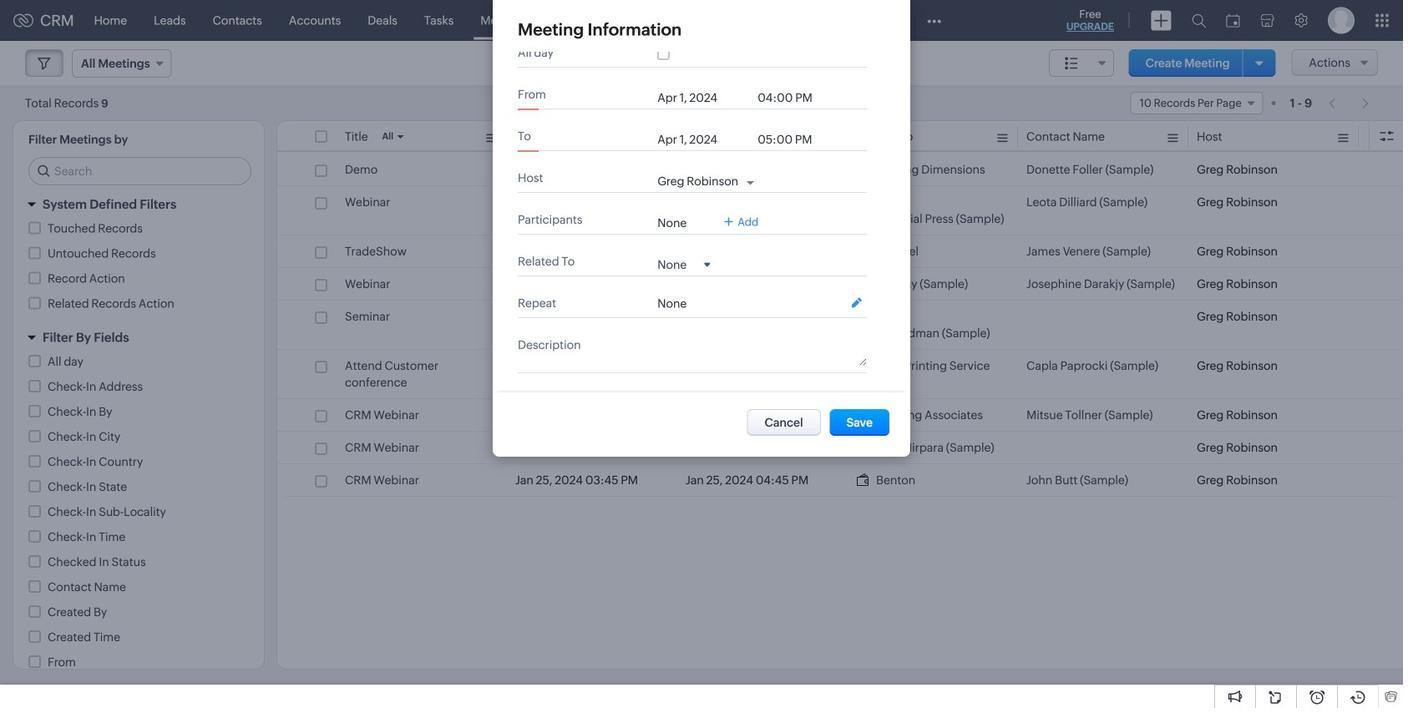 Task type: describe. For each thing, give the bounding box(es) containing it.
1 hh:mm a text field from the top
[[758, 91, 825, 104]]

Search text field
[[29, 158, 251, 185]]

logo image
[[13, 14, 33, 27]]

profile element
[[1319, 0, 1365, 41]]

profile image
[[1329, 7, 1355, 34]]

mmm d, yyyy text field for second 'hh:mm a' text box from the top of the page
[[658, 133, 750, 146]]



Task type: vqa. For each thing, say whether or not it's contained in the screenshot.
home link
no



Task type: locate. For each thing, give the bounding box(es) containing it.
1 vertical spatial hh:mm a text field
[[758, 133, 825, 146]]

None field
[[658, 257, 711, 272]]

None button
[[747, 409, 821, 436], [830, 409, 890, 436], [747, 409, 821, 436], [830, 409, 890, 436]]

hh:mm a text field
[[758, 91, 825, 104], [758, 133, 825, 146]]

navigation
[[1321, 91, 1379, 115]]

2 hh:mm a text field from the top
[[758, 133, 825, 146]]

2 mmm d, yyyy text field from the top
[[658, 133, 750, 146]]

mmm d, yyyy text field for second 'hh:mm a' text box from the bottom
[[658, 91, 750, 104]]

0 vertical spatial mmm d, yyyy text field
[[658, 91, 750, 104]]

None text field
[[658, 335, 867, 366]]

1 vertical spatial mmm d, yyyy text field
[[658, 133, 750, 146]]

0 vertical spatial hh:mm a text field
[[758, 91, 825, 104]]

1 mmm d, yyyy text field from the top
[[658, 91, 750, 104]]

row group
[[277, 154, 1404, 497]]

mmm d, yyyy text field
[[658, 91, 750, 104], [658, 133, 750, 146]]



